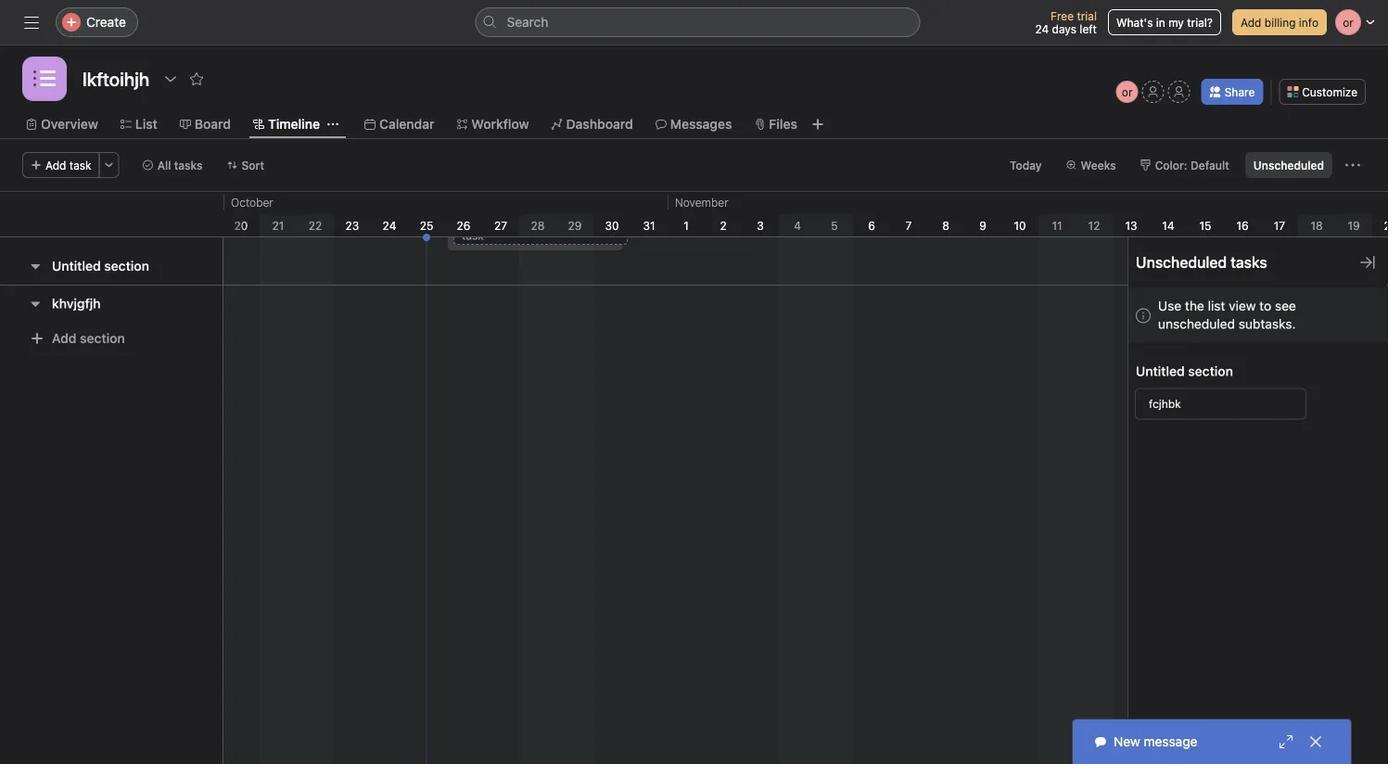 Task type: vqa. For each thing, say whether or not it's contained in the screenshot.
Related
no



Task type: describe. For each thing, give the bounding box(es) containing it.
close details image
[[1361, 255, 1376, 270]]

trial
[[1077, 9, 1097, 22]]

customize
[[1303, 85, 1358, 98]]

11
[[1052, 219, 1063, 232]]

6
[[868, 219, 876, 232]]

calendar
[[379, 116, 435, 132]]

add for add section
[[52, 331, 76, 346]]

khvjgfjh button
[[52, 287, 101, 321]]

create button
[[56, 7, 138, 37]]

add for add billing info
[[1241, 16, 1262, 29]]

left
[[1080, 22, 1097, 35]]

calendar link
[[365, 114, 435, 135]]

workflow link
[[457, 114, 529, 135]]

customize button
[[1279, 79, 1366, 105]]

add section
[[52, 331, 125, 346]]

tab actions image
[[327, 119, 339, 130]]

7
[[906, 219, 912, 232]]

overview
[[41, 116, 98, 132]]

13
[[1126, 219, 1138, 232]]

tasks for unscheduled tasks
[[1231, 254, 1268, 271]]

khvjgfjh
[[52, 296, 101, 311]]

sort
[[242, 159, 264, 172]]

subtasks.
[[1239, 316, 1296, 332]]

8
[[943, 219, 950, 232]]

use
[[1159, 298, 1182, 314]]

weeks
[[1081, 159, 1117, 172]]

in
[[1157, 16, 1166, 29]]

25
[[420, 219, 434, 232]]

or button
[[1117, 81, 1139, 103]]

unscheduled tasks
[[1136, 254, 1268, 271]]

29
[[568, 219, 582, 232]]

free
[[1051, 9, 1074, 22]]

fcjhbk
[[1149, 397, 1182, 410]]

create
[[86, 14, 126, 30]]

20
[[234, 219, 248, 232]]

color: default
[[1156, 159, 1230, 172]]

list image
[[33, 68, 56, 90]]

tasks for all tasks
[[174, 159, 203, 172]]

new message
[[1114, 734, 1198, 750]]

add tab image
[[811, 117, 826, 132]]

my
[[1169, 16, 1184, 29]]

dashboard link
[[552, 114, 633, 135]]

unscheduled for unscheduled
[[1254, 159, 1325, 172]]

november
[[675, 196, 729, 209]]

collapse task list for the section untitled section image
[[28, 259, 43, 274]]

task
[[69, 159, 91, 172]]

unscheduled button
[[1246, 152, 1333, 178]]

weeks button
[[1058, 152, 1125, 178]]

messages
[[670, 116, 732, 132]]

more actions image
[[1346, 158, 1361, 173]]

days
[[1052, 22, 1077, 35]]

5
[[831, 219, 838, 232]]

expand sidebar image
[[24, 15, 39, 30]]

workflow
[[472, 116, 529, 132]]

all
[[157, 159, 171, 172]]

to
[[1260, 298, 1272, 314]]

add task button
[[22, 152, 100, 178]]

list
[[1208, 298, 1226, 314]]

19
[[1348, 219, 1360, 232]]

close image
[[1309, 735, 1324, 750]]

0 horizontal spatial 24
[[383, 219, 396, 232]]

3
[[757, 219, 764, 232]]

add to starred image
[[189, 71, 204, 86]]

untitled inside button
[[52, 258, 101, 274]]

search list box
[[475, 7, 921, 37]]

timeline link
[[253, 114, 320, 135]]

28
[[531, 219, 545, 232]]

unscheduled
[[1159, 316, 1236, 332]]

trial?
[[1188, 16, 1213, 29]]

october
[[231, 196, 273, 209]]

21
[[272, 219, 284, 232]]

what's in my trial? button
[[1108, 9, 1222, 35]]

15
[[1200, 219, 1212, 232]]

all tasks
[[157, 159, 203, 172]]



Task type: locate. For each thing, give the bounding box(es) containing it.
None text field
[[78, 62, 154, 96]]

9
[[980, 219, 987, 232]]

add down khvjgfjh button
[[52, 331, 76, 346]]

or
[[1122, 85, 1133, 98]]

add left billing
[[1241, 16, 1262, 29]]

add billing info
[[1241, 16, 1319, 29]]

1 vertical spatial add
[[45, 159, 66, 172]]

untitled section up fcjhbk
[[1136, 364, 1234, 379]]

files
[[769, 116, 798, 132]]

view
[[1229, 298, 1256, 314]]

unscheduled down 14
[[1136, 254, 1227, 271]]

collapse task list for the section khvjgfjh image
[[28, 296, 43, 311]]

24 right 23
[[383, 219, 396, 232]]

overview link
[[26, 114, 98, 135]]

unscheduled inside dropdown button
[[1254, 159, 1325, 172]]

share button
[[1202, 79, 1264, 105]]

17
[[1274, 219, 1286, 232]]

board link
[[180, 114, 231, 135]]

more actions image
[[104, 160, 115, 171]]

1 vertical spatial untitled section
[[1136, 364, 1234, 379]]

1 vertical spatial unscheduled
[[1136, 254, 1227, 271]]

30
[[605, 219, 619, 232]]

0 vertical spatial add
[[1241, 16, 1262, 29]]

0 vertical spatial untitled
[[52, 258, 101, 274]]

unscheduled
[[1254, 159, 1325, 172], [1136, 254, 1227, 271]]

31
[[643, 219, 655, 232]]

free trial 24 days left
[[1036, 9, 1097, 35]]

add inside button
[[52, 331, 76, 346]]

1 vertical spatial tasks
[[1231, 254, 1268, 271]]

add left task
[[45, 159, 66, 172]]

add billing info button
[[1233, 9, 1327, 35]]

use the list view to see unscheduled subtasks.
[[1159, 298, 1297, 332]]

24 inside free trial 24 days left
[[1036, 22, 1049, 35]]

untitled
[[52, 258, 101, 274], [1136, 364, 1185, 379]]

0 horizontal spatial unscheduled
[[1136, 254, 1227, 271]]

section
[[104, 258, 149, 274], [80, 331, 125, 346], [1189, 364, 1234, 379]]

0 horizontal spatial untitled section
[[52, 258, 149, 274]]

what's in my trial?
[[1117, 16, 1213, 29]]

12
[[1089, 219, 1101, 232]]

2
[[720, 219, 727, 232]]

1 horizontal spatial tasks
[[1231, 254, 1268, 271]]

23
[[346, 219, 359, 232]]

what's
[[1117, 16, 1153, 29]]

16
[[1237, 219, 1249, 232]]

4
[[794, 219, 801, 232]]

billing
[[1265, 16, 1296, 29]]

27
[[494, 219, 507, 232]]

0 vertical spatial 24
[[1036, 22, 1049, 35]]

unscheduled for unscheduled tasks
[[1136, 254, 1227, 271]]

14
[[1163, 219, 1175, 232]]

list link
[[120, 114, 158, 135]]

board
[[195, 116, 231, 132]]

10
[[1014, 219, 1026, 232]]

add for add task
[[45, 159, 66, 172]]

untitled up khvjgfjh
[[52, 258, 101, 274]]

add section button
[[22, 322, 132, 355]]

add
[[1241, 16, 1262, 29], [45, 159, 66, 172], [52, 331, 76, 346]]

default
[[1191, 159, 1230, 172]]

list
[[135, 116, 158, 132]]

untitled up fcjhbk
[[1136, 364, 1185, 379]]

24 left days
[[1036, 22, 1049, 35]]

section up the add section
[[104, 258, 149, 274]]

24
[[1036, 22, 1049, 35], [383, 219, 396, 232]]

dashboard
[[566, 116, 633, 132]]

2 vertical spatial section
[[1189, 364, 1234, 379]]

section down khvjgfjh button
[[80, 331, 125, 346]]

26
[[457, 219, 471, 232]]

untitled section button
[[52, 250, 149, 283]]

unscheduled up 17
[[1254, 159, 1325, 172]]

messages link
[[656, 114, 732, 135]]

0 horizontal spatial tasks
[[174, 159, 203, 172]]

22
[[309, 219, 322, 232]]

1 vertical spatial 24
[[383, 219, 396, 232]]

0 vertical spatial section
[[104, 258, 149, 274]]

see
[[1275, 298, 1297, 314]]

tasks
[[174, 159, 203, 172], [1231, 254, 1268, 271]]

color: default button
[[1132, 152, 1238, 178]]

the
[[1186, 298, 1205, 314]]

today
[[1010, 159, 1042, 172]]

add inside add billing info button
[[1241, 16, 1262, 29]]

search
[[507, 14, 549, 30]]

all tasks button
[[134, 152, 211, 178]]

1 horizontal spatial untitled
[[1136, 364, 1185, 379]]

tasks inside all tasks dropdown button
[[174, 159, 203, 172]]

0 horizontal spatial untitled
[[52, 258, 101, 274]]

show options image
[[163, 71, 178, 86]]

2 vertical spatial add
[[52, 331, 76, 346]]

info
[[1299, 16, 1319, 29]]

0 vertical spatial unscheduled
[[1254, 159, 1325, 172]]

1 horizontal spatial unscheduled
[[1254, 159, 1325, 172]]

1 vertical spatial section
[[80, 331, 125, 346]]

timeline
[[268, 116, 320, 132]]

files link
[[755, 114, 798, 135]]

untitled section
[[52, 258, 149, 274], [1136, 364, 1234, 379]]

1 vertical spatial untitled
[[1136, 364, 1185, 379]]

section down the unscheduled
[[1189, 364, 1234, 379]]

1
[[684, 219, 689, 232]]

tasks right all
[[174, 159, 203, 172]]

1 horizontal spatial untitled section
[[1136, 364, 1234, 379]]

0 vertical spatial tasks
[[174, 159, 203, 172]]

share
[[1225, 85, 1255, 98]]

1 horizontal spatial 24
[[1036, 22, 1049, 35]]

search button
[[475, 7, 921, 37]]

expand new message image
[[1279, 735, 1294, 750]]

tasks down 16
[[1231, 254, 1268, 271]]

add inside add task button
[[45, 159, 66, 172]]

18
[[1311, 219, 1323, 232]]

sort button
[[218, 152, 273, 178]]

untitled section up khvjgfjh
[[52, 258, 149, 274]]

0 vertical spatial untitled section
[[52, 258, 149, 274]]



